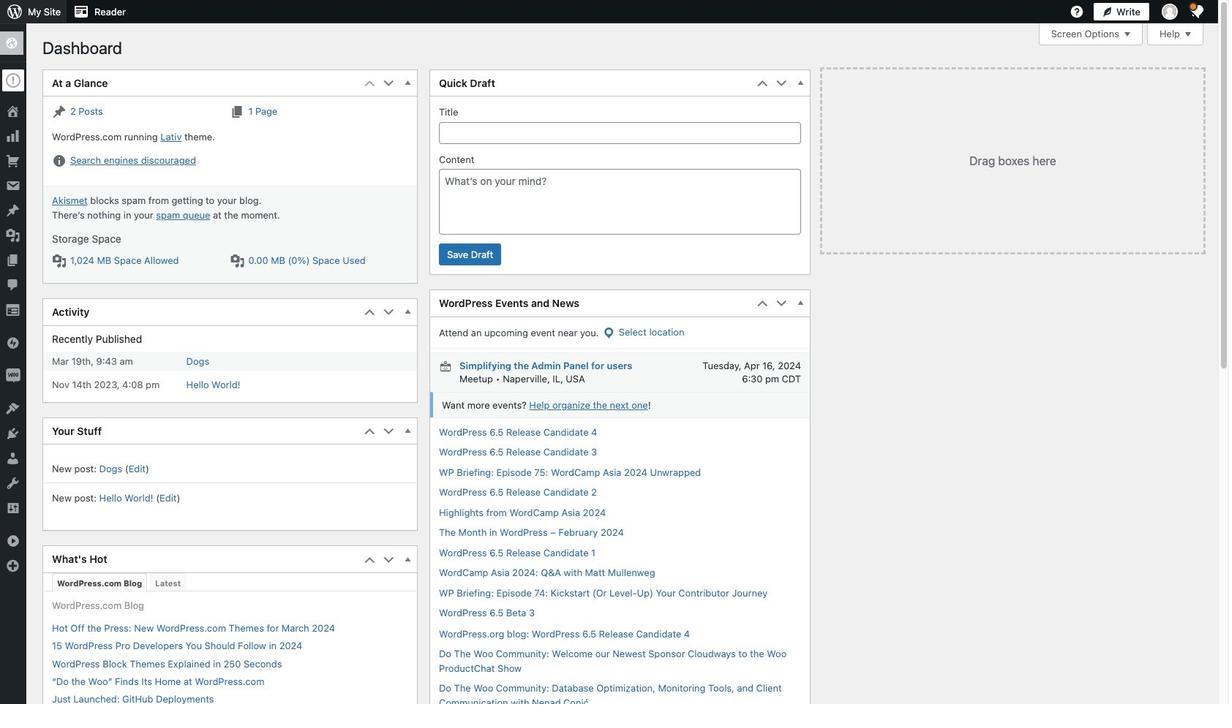 Task type: vqa. For each thing, say whether or not it's contained in the screenshot.
Expand Main menu icon
yes



Task type: locate. For each thing, give the bounding box(es) containing it.
toolbar navigation
[[0, 0, 1210, 23]]

What's on your mind? text field
[[439, 169, 802, 235]]

None submit
[[439, 244, 502, 266]]

None text field
[[439, 122, 802, 144]]

expand main menu image
[[0, 529, 26, 554]]



Task type: describe. For each thing, give the bounding box(es) containing it.
main menu navigation
[[0, 23, 26, 579]]



